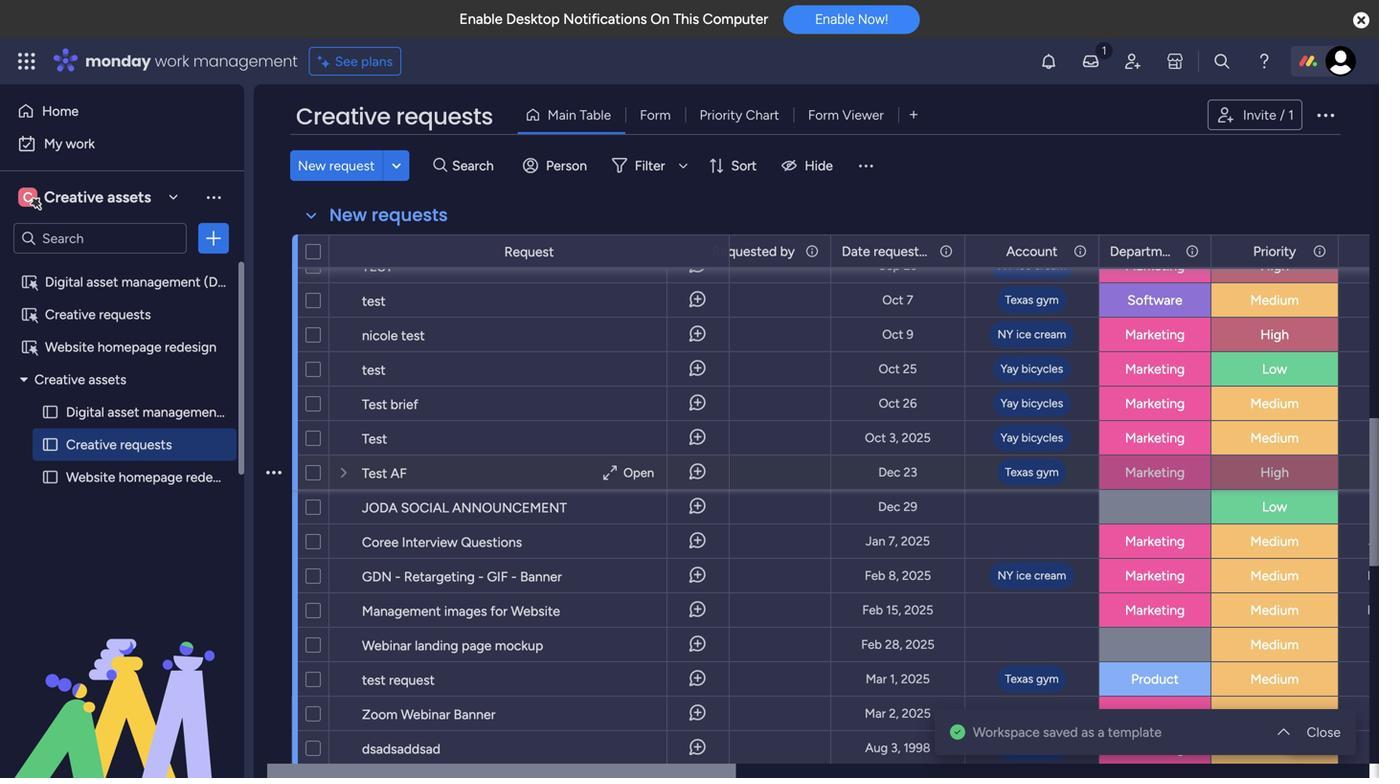 Task type: vqa. For each thing, say whether or not it's contained in the screenshot.
Build form
no



Task type: describe. For each thing, give the bounding box(es) containing it.
2 vertical spatial management
[[143, 404, 222, 421]]

feb 15, 2025
[[863, 603, 934, 618]]

af
[[391, 466, 407, 482]]

2 bicycles from the top
[[1022, 397, 1063, 410]]

test for test brief
[[362, 397, 387, 413]]

2 texas gym from the top
[[1005, 466, 1059, 479]]

1 ice from the top
[[1016, 259, 1032, 273]]

3 ny from the top
[[998, 569, 1014, 583]]

sort
[[731, 158, 757, 174]]

Department field
[[1105, 241, 1182, 262]]

digital asset management (dam) for public board icon
[[66, 404, 264, 421]]

now!
[[858, 11, 888, 27]]

chart
[[746, 107, 779, 123]]

close
[[1307, 725, 1341, 741]]

1 gym from the top
[[1037, 293, 1059, 307]]

1,
[[890, 672, 898, 687]]

2 - from the left
[[478, 569, 484, 585]]

department
[[1110, 243, 1182, 260]]

7
[[907, 293, 913, 308]]

8 marketing from the top
[[1125, 568, 1185, 584]]

john smith image
[[1326, 46, 1356, 77]]

as
[[1082, 725, 1095, 741]]

public board image for website homepage redesign
[[41, 468, 59, 487]]

oct for test
[[883, 293, 904, 308]]

assets inside workspace selection element
[[107, 188, 151, 206]]

coree interview questions
[[362, 535, 522, 551]]

7,
[[889, 534, 898, 549]]

jan
[[866, 534, 886, 549]]

main table button
[[518, 100, 626, 130]]

2 texas from the top
[[1005, 466, 1034, 479]]

filter button
[[604, 150, 695, 181]]

ja
[[1369, 534, 1379, 549]]

date requested
[[842, 243, 935, 260]]

2 high from the top
[[1261, 327, 1289, 343]]

v2 search image
[[433, 155, 447, 176]]

help
[[1298, 730, 1332, 750]]

priority chart
[[700, 107, 779, 123]]

2 low from the top
[[1262, 499, 1288, 515]]

3 bicycles from the top
[[1022, 431, 1063, 445]]

new request button
[[290, 150, 383, 181]]

angle down image
[[392, 159, 401, 173]]

invite / 1 button
[[1208, 100, 1303, 130]]

by
[[780, 243, 795, 260]]

help image
[[1255, 52, 1274, 71]]

28,
[[885, 637, 903, 653]]

form viewer button
[[794, 100, 899, 130]]

management images for website
[[362, 603, 560, 620]]

see plans
[[335, 53, 393, 69]]

my work
[[44, 136, 95, 152]]

coree
[[362, 535, 399, 551]]

0 vertical spatial (dam)
[[204, 274, 243, 290]]

home
[[42, 103, 79, 119]]

open
[[624, 466, 654, 481]]

select product image
[[17, 52, 36, 71]]

0 vertical spatial redesign
[[165, 339, 217, 355]]

creative requests inside field
[[296, 101, 493, 133]]

webinar
[[362, 638, 412, 654]]

page
[[462, 638, 492, 654]]

3 texas gym from the top
[[1005, 672, 1059, 686]]

person button
[[515, 150, 599, 181]]

1 texas from the top
[[1005, 293, 1034, 307]]

2 ny from the top
[[998, 328, 1014, 341]]

0 horizontal spatial options image
[[266, 449, 282, 497]]

for
[[490, 603, 508, 620]]

1 low from the top
[[1262, 361, 1288, 377]]

creative requests for public board image corresponding to creative requests
[[66, 437, 172, 453]]

column information image for by
[[805, 244, 820, 259]]

requested
[[712, 243, 777, 260]]

test
[[362, 259, 393, 275]]

oct 9
[[882, 327, 914, 342]]

25
[[903, 362, 917, 377]]

test af
[[362, 466, 407, 482]]

a
[[1098, 725, 1105, 741]]

banner
[[520, 569, 562, 585]]

new for new requests
[[330, 203, 367, 228]]

saved
[[1043, 725, 1078, 741]]

sep
[[879, 258, 901, 273]]

1 ny ice cream from the top
[[998, 259, 1067, 273]]

3 cream from the top
[[1034, 569, 1067, 583]]

table
[[580, 107, 611, 123]]

2025 for feb 15, 2025
[[905, 603, 934, 618]]

social
[[401, 500, 449, 516]]

home link
[[11, 96, 233, 126]]

1 image
[[1096, 39, 1113, 61]]

1 - from the left
[[395, 569, 401, 585]]

1 vertical spatial website
[[66, 469, 115, 486]]

1 vertical spatial creative assets
[[34, 372, 126, 388]]

form viewer
[[808, 107, 884, 123]]

hide
[[805, 158, 833, 174]]

enable for enable desktop notifications on this computer
[[459, 11, 503, 28]]

sep 23
[[879, 258, 917, 273]]

1 yay bicycles from the top
[[1001, 362, 1063, 376]]

1 vertical spatial options image
[[266, 759, 282, 779]]

1 medium from the top
[[1251, 292, 1299, 308]]

joda
[[362, 500, 398, 516]]

new request
[[298, 158, 375, 174]]

questions
[[461, 535, 522, 551]]

6 medium from the top
[[1251, 603, 1299, 619]]

3,
[[889, 431, 899, 446]]

Search in workspace field
[[40, 228, 160, 250]]

lottie animation element
[[0, 585, 244, 779]]

Search field
[[447, 152, 505, 179]]

plans
[[361, 53, 393, 69]]

2 ny ice cream from the top
[[998, 328, 1067, 341]]

form button
[[626, 100, 685, 130]]

account
[[1007, 243, 1058, 260]]

2025 for mar 1, 2025
[[901, 672, 930, 687]]

mar 1, 2025
[[866, 672, 930, 687]]

notifications image
[[1039, 52, 1058, 71]]

dec 29
[[878, 500, 918, 515]]

my
[[44, 136, 62, 152]]

landing
[[415, 638, 458, 654]]

request for test request
[[389, 672, 435, 689]]

requested
[[874, 243, 935, 260]]

oct for test brief
[[879, 396, 900, 411]]

c
[[23, 189, 33, 205]]

3 ice from the top
[[1016, 569, 1032, 583]]

workspace saved as a template
[[973, 725, 1162, 741]]

form for form
[[640, 107, 671, 123]]

invite members image
[[1124, 52, 1143, 71]]

images
[[444, 603, 487, 620]]

Date requested field
[[837, 241, 935, 262]]

work for monday
[[155, 50, 189, 72]]

creative inside field
[[296, 101, 391, 133]]

0 vertical spatial website homepage redesign
[[45, 339, 217, 355]]

webinar landing page mockup
[[362, 638, 543, 654]]

2 gym from the top
[[1037, 466, 1059, 479]]

arrow down image
[[672, 154, 695, 177]]

1 vertical spatial digital
[[66, 404, 104, 421]]

5 marketing from the top
[[1125, 430, 1185, 446]]

hide button
[[774, 150, 845, 181]]

monday work management
[[85, 50, 298, 72]]

test request
[[362, 672, 435, 689]]

Priority field
[[1249, 241, 1301, 262]]

request
[[504, 244, 554, 260]]

gif
[[487, 569, 508, 585]]

notifications
[[563, 11, 647, 28]]

2 cream from the top
[[1034, 328, 1067, 341]]

1
[[1289, 107, 1294, 123]]

new for new request
[[298, 158, 326, 174]]

3 ny ice cream from the top
[[998, 569, 1067, 583]]

public board image for creative requests
[[41, 436, 59, 454]]

4 marketing from the top
[[1125, 396, 1185, 412]]

enable for enable now!
[[815, 11, 855, 27]]

6 marketing from the top
[[1125, 465, 1185, 481]]

mockup
[[495, 638, 543, 654]]

3 yay from the top
[[1001, 431, 1019, 445]]

template
[[1108, 725, 1162, 741]]

close button
[[1299, 717, 1349, 748]]

desktop
[[506, 11, 560, 28]]



Task type: locate. For each thing, give the bounding box(es) containing it.
date
[[842, 243, 870, 260]]

1 vertical spatial texas
[[1005, 466, 1034, 479]]

1 high from the top
[[1261, 258, 1289, 274]]

assets
[[107, 188, 151, 206], [88, 372, 126, 388]]

0 vertical spatial gym
[[1037, 293, 1059, 307]]

4 medium from the top
[[1251, 534, 1299, 550]]

options image
[[204, 229, 223, 248], [266, 759, 282, 779]]

dec down 3,
[[879, 465, 901, 480]]

1 vertical spatial (dam)
[[225, 404, 264, 421]]

1 vertical spatial bicycles
[[1022, 397, 1063, 410]]

0 vertical spatial management
[[193, 50, 298, 72]]

3 medium from the top
[[1251, 430, 1299, 446]]

Creative requests field
[[291, 101, 498, 133]]

0 horizontal spatial -
[[395, 569, 401, 585]]

2 ice from the top
[[1016, 328, 1032, 341]]

new inside button
[[298, 158, 326, 174]]

oct left 9
[[882, 327, 904, 342]]

2025 for feb 28, 2025
[[906, 637, 935, 653]]

feb 28, 2025
[[861, 637, 935, 653]]

asset down 'search in workspace' field
[[86, 274, 118, 290]]

oct 25
[[879, 362, 917, 377]]

public board under template workspace image up public board under template workspace image
[[20, 273, 38, 291]]

1 ny from the top
[[998, 259, 1014, 273]]

1 fe from the top
[[1368, 569, 1379, 584]]

5 medium from the top
[[1251, 568, 1299, 584]]

0 vertical spatial digital asset management (dam)
[[45, 274, 243, 290]]

0 vertical spatial assets
[[107, 188, 151, 206]]

menu image
[[856, 156, 875, 175]]

management
[[362, 603, 441, 620]]

priority inside button
[[700, 107, 743, 123]]

0 vertical spatial 23
[[904, 258, 917, 273]]

2 dec from the top
[[878, 500, 901, 515]]

2 vertical spatial bicycles
[[1022, 431, 1063, 445]]

0 vertical spatial creative assets
[[44, 188, 151, 206]]

0 vertical spatial homepage
[[98, 339, 162, 355]]

2 vertical spatial creative requests
[[66, 437, 172, 453]]

on
[[651, 11, 670, 28]]

feb left 28,
[[861, 637, 882, 653]]

/
[[1280, 107, 1285, 123]]

workspace options image
[[204, 188, 223, 207]]

texas
[[1005, 293, 1034, 307], [1005, 466, 1034, 479], [1005, 672, 1034, 686]]

0 vertical spatial public board image
[[41, 436, 59, 454]]

new inside field
[[330, 203, 367, 228]]

monday marketplace image
[[1166, 52, 1185, 71]]

1 dec from the top
[[879, 465, 901, 480]]

2 column information image from the left
[[1312, 244, 1328, 259]]

gym
[[1037, 293, 1059, 307], [1037, 466, 1059, 479], [1037, 672, 1059, 686]]

3 test from the top
[[362, 466, 387, 482]]

work right monday
[[155, 50, 189, 72]]

public board image
[[41, 403, 59, 421]]

column information image
[[1185, 244, 1200, 259], [1312, 244, 1328, 259]]

my work option
[[11, 128, 233, 159]]

website
[[45, 339, 94, 355], [66, 469, 115, 486], [511, 603, 560, 620]]

1 vertical spatial work
[[66, 136, 95, 152]]

1 cream from the top
[[1034, 259, 1067, 273]]

work
[[155, 50, 189, 72], [66, 136, 95, 152]]

3 texas from the top
[[1005, 672, 1034, 686]]

0 vertical spatial options image
[[1314, 103, 1337, 126]]

2 marketing from the top
[[1125, 327, 1185, 343]]

2025 for oct 3, 2025
[[902, 431, 931, 446]]

2 form from the left
[[808, 107, 839, 123]]

2 medium from the top
[[1251, 396, 1299, 412]]

oct for test
[[865, 431, 886, 446]]

2 vertical spatial texas gym
[[1005, 672, 1059, 686]]

feb for feb 8, 2025
[[865, 569, 886, 584]]

0 vertical spatial priority
[[700, 107, 743, 123]]

0 vertical spatial ny
[[998, 259, 1014, 273]]

0 vertical spatial digital
[[45, 274, 83, 290]]

1 horizontal spatial form
[[808, 107, 839, 123]]

request inside button
[[329, 158, 375, 174]]

1 vertical spatial dec
[[878, 500, 901, 515]]

public board under template workspace image for digital asset management (dam)
[[20, 273, 38, 291]]

request down landing
[[389, 672, 435, 689]]

redesign
[[165, 339, 217, 355], [186, 469, 238, 486]]

1 vertical spatial redesign
[[186, 469, 238, 486]]

assets right caret down image
[[88, 372, 126, 388]]

low
[[1262, 361, 1288, 377], [1262, 499, 1288, 515]]

3 high from the top
[[1261, 465, 1289, 481]]

creative
[[296, 101, 391, 133], [44, 188, 104, 206], [45, 307, 96, 323], [34, 372, 85, 388], [66, 437, 117, 453]]

test left the brief
[[362, 397, 387, 413]]

1 vertical spatial homepage
[[119, 469, 183, 486]]

8 medium from the top
[[1251, 672, 1299, 688]]

public board under template workspace image
[[20, 273, 38, 291], [20, 338, 38, 356]]

0 vertical spatial high
[[1261, 258, 1289, 274]]

1 horizontal spatial priority
[[1254, 243, 1296, 260]]

0 vertical spatial work
[[155, 50, 189, 72]]

feb
[[865, 569, 886, 584], [863, 603, 883, 618], [861, 637, 882, 653]]

2025 right 7, at the right bottom
[[901, 534, 930, 549]]

brief
[[391, 397, 418, 413]]

1 vertical spatial public board image
[[41, 468, 59, 487]]

priority for priority
[[1254, 243, 1296, 260]]

public board under template workspace image for website homepage redesign
[[20, 338, 38, 356]]

computer
[[703, 11, 768, 28]]

1 vertical spatial texas gym
[[1005, 466, 1059, 479]]

oct left 7
[[883, 293, 904, 308]]

form left viewer
[[808, 107, 839, 123]]

0 vertical spatial public board under template workspace image
[[20, 273, 38, 291]]

1 form from the left
[[640, 107, 671, 123]]

1 vertical spatial creative requests
[[45, 307, 151, 323]]

fe for gdn - retargeting - gif - banner
[[1368, 569, 1379, 584]]

feb for feb 15, 2025
[[863, 603, 883, 618]]

1 vertical spatial ny
[[998, 328, 1014, 341]]

list box containing digital asset management (dam)
[[0, 262, 264, 752]]

1 horizontal spatial enable
[[815, 11, 855, 27]]

filter
[[635, 158, 665, 174]]

gdn
[[362, 569, 392, 585]]

dec for dec 23
[[879, 465, 901, 480]]

2 vertical spatial test
[[362, 466, 387, 482]]

1 enable from the left
[[459, 11, 503, 28]]

gdn - retargeting - gif - banner
[[362, 569, 562, 585]]

0 horizontal spatial new
[[298, 158, 326, 174]]

2 yay from the top
[[1001, 397, 1019, 410]]

enable
[[459, 11, 503, 28], [815, 11, 855, 27]]

priority
[[700, 107, 743, 123], [1254, 243, 1296, 260]]

jan 7, 2025
[[866, 534, 930, 549]]

column information image
[[805, 244, 820, 259], [939, 244, 954, 259], [1073, 244, 1088, 259]]

workspace image
[[18, 187, 37, 208]]

7 medium from the top
[[1251, 637, 1299, 653]]

retargeting
[[404, 569, 475, 585]]

workspace
[[973, 725, 1040, 741]]

1 vertical spatial new
[[330, 203, 367, 228]]

enable left the desktop
[[459, 11, 503, 28]]

column information image for requested
[[939, 244, 954, 259]]

fe for management images for website
[[1368, 603, 1379, 618]]

3 yay bicycles from the top
[[1001, 431, 1063, 445]]

mar
[[866, 672, 887, 687]]

Account field
[[1002, 241, 1063, 262]]

2025 for jan 7, 2025
[[901, 534, 930, 549]]

1 public board under template workspace image from the top
[[20, 273, 38, 291]]

test
[[362, 293, 386, 309], [401, 328, 425, 344], [362, 362, 386, 378], [362, 672, 386, 689]]

column information image right requested
[[939, 244, 954, 259]]

2025 right 1,
[[901, 672, 930, 687]]

caret down image
[[20, 373, 28, 387]]

1 vertical spatial ny ice cream
[[998, 328, 1067, 341]]

1 horizontal spatial -
[[478, 569, 484, 585]]

0 vertical spatial request
[[329, 158, 375, 174]]

3 column information image from the left
[[1073, 244, 1088, 259]]

2025 right 3,
[[902, 431, 931, 446]]

requests
[[396, 101, 493, 133], [372, 203, 448, 228], [99, 307, 151, 323], [120, 437, 172, 453]]

new
[[298, 158, 326, 174], [330, 203, 367, 228]]

viewer
[[842, 107, 884, 123]]

public board under template workspace image
[[20, 306, 38, 324]]

this
[[673, 11, 699, 28]]

oct left 25 on the top right
[[879, 362, 900, 377]]

1 vertical spatial yay bicycles
[[1001, 397, 1063, 410]]

2025 for feb 8, 2025
[[902, 569, 931, 584]]

23 for dec 23
[[904, 465, 918, 480]]

add view image
[[910, 108, 918, 122]]

digital
[[45, 274, 83, 290], [66, 404, 104, 421]]

3 gym from the top
[[1037, 672, 1059, 686]]

2 yay bicycles from the top
[[1001, 397, 1063, 410]]

0 horizontal spatial priority
[[700, 107, 743, 123]]

work inside "my work" option
[[66, 136, 95, 152]]

2 vertical spatial website
[[511, 603, 560, 620]]

1 vertical spatial asset
[[108, 404, 139, 421]]

1 test from the top
[[362, 397, 387, 413]]

1 vertical spatial request
[[389, 672, 435, 689]]

column information image right the by
[[805, 244, 820, 259]]

bicycles
[[1022, 362, 1063, 376], [1022, 397, 1063, 410], [1022, 431, 1063, 445]]

1 public board image from the top
[[41, 436, 59, 454]]

0 vertical spatial creative requests
[[296, 101, 493, 133]]

1 vertical spatial feb
[[863, 603, 883, 618]]

ny ice cream
[[998, 259, 1067, 273], [998, 328, 1067, 341], [998, 569, 1067, 583]]

software
[[1128, 292, 1183, 308]]

1 vertical spatial test
[[362, 431, 387, 447]]

0 horizontal spatial enable
[[459, 11, 503, 28]]

lottie animation image
[[0, 585, 244, 779]]

0 vertical spatial bicycles
[[1022, 362, 1063, 376]]

oct left 3,
[[865, 431, 886, 446]]

public board under template workspace image down public board under template workspace image
[[20, 338, 38, 356]]

feb for feb 28, 2025
[[861, 637, 882, 653]]

0 horizontal spatial form
[[640, 107, 671, 123]]

test down test
[[362, 293, 386, 309]]

test brief
[[362, 397, 418, 413]]

invite
[[1243, 107, 1277, 123]]

medium
[[1251, 292, 1299, 308], [1251, 396, 1299, 412], [1251, 430, 1299, 446], [1251, 534, 1299, 550], [1251, 568, 1299, 584], [1251, 603, 1299, 619], [1251, 637, 1299, 653], [1251, 672, 1299, 688]]

0 vertical spatial cream
[[1034, 259, 1067, 273]]

2025 right 8,
[[902, 569, 931, 584]]

2 fe from the top
[[1368, 603, 1379, 618]]

update feed image
[[1081, 52, 1101, 71]]

creative requests for public board under template workspace image
[[45, 307, 151, 323]]

feb 8, 2025
[[865, 569, 931, 584]]

work right my
[[66, 136, 95, 152]]

0 vertical spatial feb
[[865, 569, 886, 584]]

column information image right department
[[1185, 244, 1200, 259]]

interview
[[402, 535, 458, 551]]

requested by
[[712, 243, 795, 260]]

digital asset management (dam) for public board under template workspace icon corresponding to digital asset management (dam)
[[45, 274, 243, 290]]

column information image right priority field
[[1312, 244, 1328, 259]]

nicole
[[362, 328, 398, 344]]

1 horizontal spatial column information image
[[939, 244, 954, 259]]

ice
[[1016, 259, 1032, 273], [1016, 328, 1032, 341], [1016, 569, 1032, 583]]

enable now! button
[[784, 5, 920, 34]]

dapulse close image
[[1354, 11, 1370, 31]]

1 vertical spatial cream
[[1034, 328, 1067, 341]]

2 vertical spatial yay bicycles
[[1001, 431, 1063, 445]]

0 vertical spatial low
[[1262, 361, 1288, 377]]

option
[[0, 265, 244, 269]]

help button
[[1282, 724, 1349, 756]]

person
[[546, 158, 587, 174]]

15,
[[886, 603, 901, 618]]

New requests field
[[325, 203, 453, 228]]

feb left 15, on the right bottom
[[863, 603, 883, 618]]

my work link
[[11, 128, 233, 159]]

- left gif
[[478, 569, 484, 585]]

0 vertical spatial options image
[[204, 229, 223, 248]]

form for form viewer
[[808, 107, 839, 123]]

main table
[[548, 107, 611, 123]]

23 up the 29
[[904, 465, 918, 480]]

workspace selection element
[[18, 186, 154, 211]]

3 marketing from the top
[[1125, 361, 1185, 377]]

1 yay from the top
[[1001, 362, 1019, 376]]

new left angle down image
[[298, 158, 326, 174]]

1 horizontal spatial options image
[[1314, 103, 1337, 126]]

nicole test
[[362, 328, 425, 344]]

dec left the 29
[[878, 500, 901, 515]]

Requested by field
[[708, 241, 800, 262]]

1 horizontal spatial request
[[389, 672, 435, 689]]

oct 7
[[883, 293, 913, 308]]

3 - from the left
[[511, 569, 517, 585]]

feb left 8,
[[865, 569, 886, 584]]

8,
[[889, 569, 899, 584]]

1 23 from the top
[[904, 258, 917, 273]]

creative assets inside workspace selection element
[[44, 188, 151, 206]]

1 vertical spatial public board under template workspace image
[[20, 338, 38, 356]]

cream
[[1034, 259, 1067, 273], [1034, 328, 1067, 341], [1034, 569, 1067, 583]]

1 column information image from the left
[[1185, 244, 1200, 259]]

test for test
[[362, 431, 387, 447]]

23 for sep 23
[[904, 258, 917, 273]]

1 vertical spatial options image
[[266, 449, 282, 497]]

1 horizontal spatial work
[[155, 50, 189, 72]]

test down webinar
[[362, 672, 386, 689]]

0 vertical spatial asset
[[86, 274, 118, 290]]

2 vertical spatial gym
[[1037, 672, 1059, 686]]

0 vertical spatial new
[[298, 158, 326, 174]]

2 enable from the left
[[815, 11, 855, 27]]

search everything image
[[1213, 52, 1232, 71]]

0 vertical spatial yay bicycles
[[1001, 362, 1063, 376]]

new requests
[[330, 203, 448, 228]]

2 vertical spatial high
[[1261, 465, 1289, 481]]

dec for dec 29
[[878, 500, 901, 515]]

1 vertical spatial website homepage redesign
[[66, 469, 238, 486]]

0 vertical spatial dec
[[879, 465, 901, 480]]

0 horizontal spatial work
[[66, 136, 95, 152]]

public board image
[[41, 436, 59, 454], [41, 468, 59, 487]]

asset right public board icon
[[108, 404, 139, 421]]

digital down 'search in workspace' field
[[45, 274, 83, 290]]

0 horizontal spatial column information image
[[1185, 244, 1200, 259]]

see
[[335, 53, 358, 69]]

2025 right 15, on the right bottom
[[905, 603, 934, 618]]

test right nicole
[[401, 328, 425, 344]]

column information image right the account
[[1073, 244, 1088, 259]]

2 vertical spatial feb
[[861, 637, 882, 653]]

options image
[[1314, 103, 1337, 126], [266, 449, 282, 497]]

oct 26
[[879, 396, 917, 411]]

1 horizontal spatial column information image
[[1312, 244, 1328, 259]]

2025 right 28,
[[906, 637, 935, 653]]

2 public board under template workspace image from the top
[[20, 338, 38, 356]]

creative inside workspace selection element
[[44, 188, 104, 206]]

creative assets up public board icon
[[34, 372, 126, 388]]

high
[[1261, 258, 1289, 274], [1261, 327, 1289, 343], [1261, 465, 1289, 481]]

1 bicycles from the top
[[1022, 362, 1063, 376]]

1 vertical spatial gym
[[1037, 466, 1059, 479]]

1 texas gym from the top
[[1005, 293, 1059, 307]]

1 column information image from the left
[[805, 244, 820, 259]]

2 vertical spatial ny
[[998, 569, 1014, 583]]

0 vertical spatial texas
[[1005, 293, 1034, 307]]

2 vertical spatial ice
[[1016, 569, 1032, 583]]

creative assets
[[44, 188, 151, 206], [34, 372, 126, 388]]

0 vertical spatial fe
[[1368, 569, 1379, 584]]

2 column information image from the left
[[939, 244, 954, 259]]

ny
[[998, 259, 1014, 273], [998, 328, 1014, 341], [998, 569, 1014, 583]]

management
[[193, 50, 298, 72], [121, 274, 201, 290], [143, 404, 222, 421]]

2 horizontal spatial column information image
[[1073, 244, 1088, 259]]

1 vertical spatial management
[[121, 274, 201, 290]]

2 vertical spatial cream
[[1034, 569, 1067, 583]]

assets up 'search in workspace' field
[[107, 188, 151, 206]]

- right the gdn
[[395, 569, 401, 585]]

request left angle down image
[[329, 158, 375, 174]]

2 vertical spatial texas
[[1005, 672, 1034, 686]]

enable inside button
[[815, 11, 855, 27]]

test left af
[[362, 466, 387, 482]]

digital right public board icon
[[66, 404, 104, 421]]

2 vertical spatial ny ice cream
[[998, 569, 1067, 583]]

0 vertical spatial ny ice cream
[[998, 259, 1067, 273]]

0 horizontal spatial request
[[329, 158, 375, 174]]

9
[[907, 327, 914, 342]]

29
[[904, 500, 918, 515]]

1 vertical spatial priority
[[1254, 243, 1296, 260]]

new down new request
[[330, 203, 367, 228]]

7 marketing from the top
[[1125, 534, 1185, 550]]

2 23 from the top
[[904, 465, 918, 480]]

work for my
[[66, 136, 95, 152]]

announcement
[[452, 500, 567, 516]]

test down nicole
[[362, 362, 386, 378]]

1 vertical spatial assets
[[88, 372, 126, 388]]

enable left now!
[[815, 11, 855, 27]]

column information image for department
[[1185, 244, 1200, 259]]

0 vertical spatial test
[[362, 397, 387, 413]]

23 right the "sep"
[[904, 258, 917, 273]]

list box
[[0, 262, 264, 752]]

0 horizontal spatial options image
[[204, 229, 223, 248]]

homepage
[[98, 339, 162, 355], [119, 469, 183, 486]]

dec
[[879, 465, 901, 480], [878, 500, 901, 515]]

texas gym
[[1005, 293, 1059, 307], [1005, 466, 1059, 479], [1005, 672, 1059, 686]]

priority inside field
[[1254, 243, 1296, 260]]

1 marketing from the top
[[1125, 258, 1185, 274]]

9 marketing from the top
[[1125, 603, 1185, 619]]

2 test from the top
[[362, 431, 387, 447]]

digital asset management (dam)
[[45, 274, 243, 290], [66, 404, 264, 421]]

creative assets up 'search in workspace' field
[[44, 188, 151, 206]]

form up filter
[[640, 107, 671, 123]]

- right gif
[[511, 569, 517, 585]]

oct left 26
[[879, 396, 900, 411]]

1 vertical spatial yay
[[1001, 397, 1019, 410]]

request for new request
[[329, 158, 375, 174]]

column information image for priority
[[1312, 244, 1328, 259]]

26
[[903, 396, 917, 411]]

23
[[904, 258, 917, 273], [904, 465, 918, 480]]

1 vertical spatial low
[[1262, 499, 1288, 515]]

home option
[[11, 96, 233, 126]]

2 public board image from the top
[[41, 468, 59, 487]]

open button
[[598, 462, 659, 485]]

2 vertical spatial yay
[[1001, 431, 1019, 445]]

1 vertical spatial digital asset management (dam)
[[66, 404, 264, 421]]

0 vertical spatial website
[[45, 339, 94, 355]]

priority for priority chart
[[700, 107, 743, 123]]

test
[[362, 397, 387, 413], [362, 431, 387, 447], [362, 466, 387, 482]]

test up test af
[[362, 431, 387, 447]]

test for test af
[[362, 466, 387, 482]]



